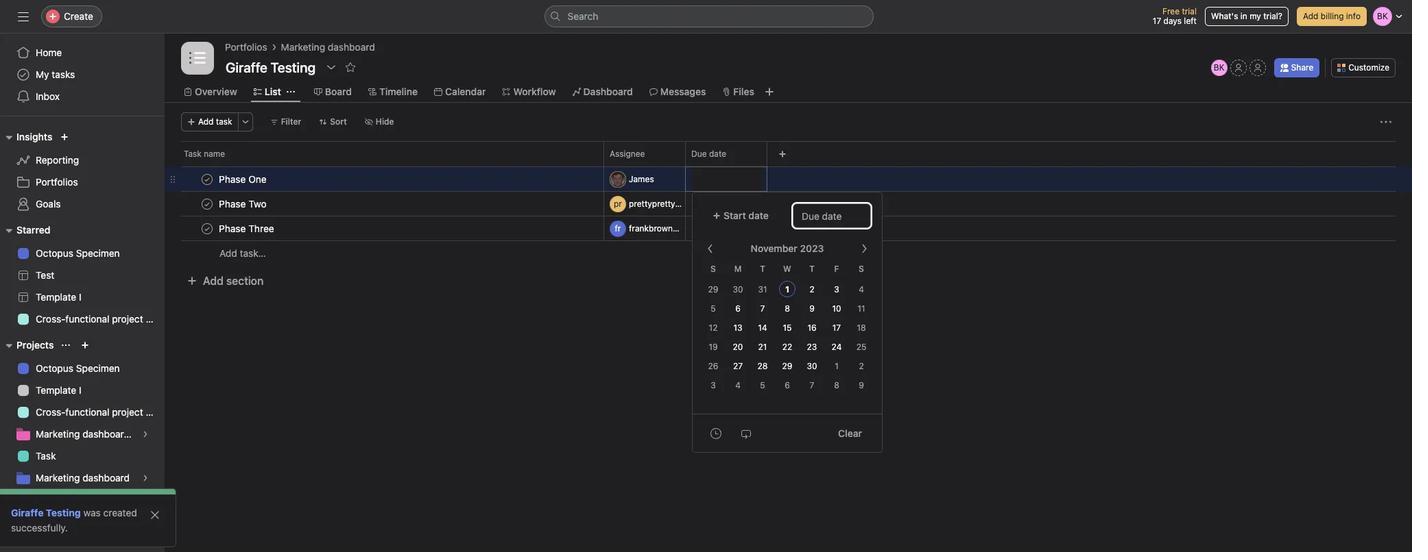 Task type: vqa. For each thing, say whether or not it's contained in the screenshot.
Oct 24 – 26
no



Task type: locate. For each thing, give the bounding box(es) containing it.
specimen down new project or portfolio image
[[76, 363, 120, 374]]

1 project from the top
[[112, 313, 143, 325]]

add left task…
[[219, 248, 237, 259]]

1 horizontal spatial 5
[[760, 381, 765, 391]]

add inside add task button
[[198, 117, 214, 127]]

2 i from the top
[[79, 385, 81, 396]]

0 horizontal spatial 2
[[809, 285, 814, 295]]

f
[[834, 264, 839, 274]]

30
[[733, 285, 743, 295], [807, 361, 817, 372]]

phase one cell
[[165, 167, 604, 192]]

0 vertical spatial 2
[[809, 285, 814, 295]]

0 vertical spatial plan
[[146, 313, 164, 325]]

0 vertical spatial specimen
[[76, 248, 120, 259]]

octopus specimen
[[36, 248, 120, 259], [36, 363, 120, 374]]

1 vertical spatial project
[[112, 407, 143, 418]]

reporting
[[36, 154, 79, 166]]

completed checkbox left phase two text box
[[199, 196, 215, 212]]

specimen inside starred element
[[76, 248, 120, 259]]

date right the due on the top
[[709, 149, 726, 159]]

completed image inside the phase three cell
[[199, 220, 215, 237]]

1 template from the top
[[36, 291, 76, 303]]

list
[[265, 86, 281, 97]]

completed image up completed image
[[199, 171, 215, 188]]

cross-functional project plan up the dashboards
[[36, 407, 164, 418]]

0 horizontal spatial 30
[[733, 285, 743, 295]]

5 up 12
[[711, 304, 716, 314]]

project inside starred element
[[112, 313, 143, 325]]

giraffe testing link up the teams element
[[8, 490, 156, 512]]

insights
[[16, 131, 52, 143]]

1 vertical spatial 1
[[835, 361, 839, 372]]

testing inside projects element
[[68, 494, 100, 506]]

start date
[[723, 210, 769, 222]]

19
[[709, 342, 718, 352]]

t down 2023
[[809, 264, 815, 274]]

messages link
[[649, 84, 706, 99]]

was created successfully.
[[11, 507, 137, 534]]

1 vertical spatial i
[[79, 385, 81, 396]]

add billing info button
[[1297, 7, 1367, 26]]

i up the marketing dashboards
[[79, 385, 81, 396]]

0 vertical spatial template i link
[[8, 287, 156, 309]]

0 vertical spatial date
[[709, 149, 726, 159]]

hide button
[[359, 112, 400, 132]]

completed image for ja
[[199, 171, 215, 188]]

octopus specimen link up test
[[8, 243, 156, 265]]

i inside starred element
[[79, 291, 81, 303]]

0 vertical spatial 9
[[809, 304, 815, 314]]

show options, current sort, top image
[[62, 342, 70, 350]]

0 horizontal spatial marketing dashboard
[[36, 472, 130, 484]]

0 horizontal spatial 8
[[785, 304, 790, 314]]

completed checkbox inside phase two cell
[[199, 196, 215, 212]]

1 vertical spatial 29
[[782, 361, 792, 372]]

template i down the show options, current sort, top image
[[36, 385, 81, 396]]

timeline
[[379, 86, 418, 97]]

1 horizontal spatial 30
[[807, 361, 817, 372]]

cross-functional project plan
[[36, 313, 164, 325], [36, 407, 164, 418]]

2 cross- from the top
[[36, 407, 65, 418]]

invite
[[38, 529, 63, 540]]

0 vertical spatial cross-functional project plan link
[[8, 309, 164, 331]]

dashboard inside projects element
[[82, 472, 130, 484]]

share
[[1291, 62, 1313, 73]]

1 template i link from the top
[[8, 287, 156, 309]]

november
[[751, 243, 797, 254]]

2 template i link from the top
[[8, 380, 156, 402]]

0 horizontal spatial portfolios
[[36, 176, 78, 188]]

dashboard up add to starred icon
[[328, 41, 375, 53]]

template i inside starred element
[[36, 291, 81, 303]]

specimen inside projects element
[[76, 363, 120, 374]]

9 up 16
[[809, 304, 815, 314]]

0 vertical spatial octopus specimen
[[36, 248, 120, 259]]

1 vertical spatial 3
[[711, 381, 716, 391]]

0 horizontal spatial portfolios link
[[8, 171, 156, 193]]

add billing info
[[1303, 11, 1361, 21]]

1 vertical spatial functional
[[65, 407, 109, 418]]

17 inside free trial 17 days left
[[1153, 16, 1161, 26]]

2 cross-functional project plan from the top
[[36, 407, 164, 418]]

add inside the add billing info button
[[1303, 11, 1318, 21]]

octopus up test
[[36, 248, 73, 259]]

0 vertical spatial octopus specimen link
[[8, 243, 156, 265]]

project up see details, marketing dashboards image
[[112, 407, 143, 418]]

1 vertical spatial 9
[[859, 381, 864, 391]]

1 down w
[[785, 285, 789, 295]]

2 octopus specimen from the top
[[36, 363, 120, 374]]

project down "test" link
[[112, 313, 143, 325]]

completed checkbox for pr
[[199, 196, 215, 212]]

close image
[[149, 510, 160, 521]]

marketing dashboard link up show options icon
[[281, 40, 375, 55]]

5 down 28
[[760, 381, 765, 391]]

giraffe
[[36, 494, 66, 506], [11, 507, 44, 519]]

add inside add task… "button"
[[219, 248, 237, 259]]

home
[[36, 47, 62, 58]]

1 vertical spatial cross-functional project plan link
[[8, 402, 164, 424]]

add inside add section button
[[203, 275, 223, 287]]

0 horizontal spatial task
[[36, 451, 56, 462]]

completed image
[[199, 171, 215, 188], [199, 220, 215, 237]]

created
[[103, 507, 137, 519]]

marketing dashboard down task link
[[36, 472, 130, 484]]

cross-functional project plan link up new project or portfolio image
[[8, 309, 164, 331]]

s down previous month icon
[[711, 264, 716, 274]]

0 vertical spatial 7
[[760, 304, 765, 314]]

marketing up 'tab actions' icon
[[281, 41, 325, 53]]

marketing dashboard inside projects element
[[36, 472, 130, 484]]

8 up 15
[[785, 304, 790, 314]]

template i down test
[[36, 291, 81, 303]]

2 plan from the top
[[146, 407, 164, 418]]

template down test
[[36, 291, 76, 303]]

1 vertical spatial giraffe testing
[[11, 507, 81, 519]]

0 vertical spatial 8
[[785, 304, 790, 314]]

octopus for starred
[[36, 248, 73, 259]]

0 horizontal spatial dashboard
[[82, 472, 130, 484]]

template i for template i link inside the projects element
[[36, 385, 81, 396]]

what's
[[1211, 11, 1238, 21]]

giraffe testing inside projects element
[[36, 494, 100, 506]]

1 vertical spatial 5
[[760, 381, 765, 391]]

clear button
[[829, 421, 871, 446]]

1 functional from the top
[[65, 313, 109, 325]]

1 octopus from the top
[[36, 248, 73, 259]]

4 down '27' on the bottom right of page
[[735, 381, 741, 391]]

octopus specimen inside projects element
[[36, 363, 120, 374]]

0 vertical spatial template i
[[36, 291, 81, 303]]

template inside starred element
[[36, 291, 76, 303]]

cell
[[685, 216, 767, 241]]

0 vertical spatial 5
[[711, 304, 716, 314]]

2 cross-functional project plan link from the top
[[8, 402, 164, 424]]

s
[[711, 264, 716, 274], [859, 264, 864, 274]]

due
[[691, 149, 707, 159]]

completed checkbox inside phase one "cell"
[[199, 171, 215, 188]]

completed image for fr
[[199, 220, 215, 237]]

dashboard down task link
[[82, 472, 130, 484]]

cross-functional project plan up new project or portfolio image
[[36, 313, 164, 325]]

0 vertical spatial portfolios
[[225, 41, 267, 53]]

teams element
[[0, 514, 165, 553]]

1 vertical spatial marketing dashboard link
[[8, 468, 156, 490]]

marketing dashboard up show options icon
[[281, 41, 375, 53]]

octopus specimen inside starred element
[[36, 248, 120, 259]]

completed image down completed image
[[199, 220, 215, 237]]

octopus specimen link
[[8, 243, 156, 265], [8, 358, 156, 380]]

w
[[783, 264, 791, 274]]

1 specimen from the top
[[76, 248, 120, 259]]

27
[[733, 361, 743, 372]]

2 octopus from the top
[[36, 363, 73, 374]]

0 vertical spatial 3
[[834, 285, 839, 295]]

completed checkbox inside the phase three cell
[[199, 220, 215, 237]]

marketing down task link
[[36, 472, 80, 484]]

inbox
[[36, 91, 60, 102]]

marketing up task link
[[36, 429, 80, 440]]

7 down 31
[[760, 304, 765, 314]]

completed image
[[199, 196, 215, 212]]

1 vertical spatial task
[[36, 451, 56, 462]]

1 cross- from the top
[[36, 313, 65, 325]]

completed checkbox up completed image
[[199, 171, 215, 188]]

t up 31
[[760, 264, 765, 274]]

hide
[[376, 117, 394, 127]]

18
[[857, 323, 866, 333]]

octopus inside starred element
[[36, 248, 73, 259]]

pr row
[[165, 191, 1412, 217]]

0 vertical spatial 6
[[735, 304, 741, 314]]

left
[[1184, 16, 1197, 26]]

0 vertical spatial 4
[[859, 285, 864, 295]]

1 completed image from the top
[[199, 171, 215, 188]]

bk button
[[1211, 60, 1227, 76]]

template i link up the marketing dashboards
[[8, 380, 156, 402]]

1 completed checkbox from the top
[[199, 171, 215, 188]]

template inside projects element
[[36, 385, 76, 396]]

1 horizontal spatial date
[[748, 210, 769, 222]]

add tab image
[[764, 86, 775, 97]]

12
[[709, 323, 718, 333]]

add field image
[[778, 150, 787, 158]]

1 cross-functional project plan from the top
[[36, 313, 164, 325]]

0 horizontal spatial 17
[[832, 323, 841, 333]]

task left name
[[184, 149, 201, 159]]

task down marketing dashboards link
[[36, 451, 56, 462]]

2 vertical spatial marketing
[[36, 472, 80, 484]]

0 vertical spatial marketing dashboard link
[[281, 40, 375, 55]]

0 vertical spatial 30
[[733, 285, 743, 295]]

phase two cell
[[165, 191, 604, 217]]

giraffe testing link
[[8, 490, 156, 512], [11, 507, 81, 519]]

template i link down test
[[8, 287, 156, 309]]

date
[[709, 149, 726, 159], [748, 210, 769, 222]]

24
[[832, 342, 842, 352]]

0 vertical spatial completed checkbox
[[199, 171, 215, 188]]

1 horizontal spatial 7
[[810, 381, 814, 391]]

test
[[36, 270, 54, 281]]

0 horizontal spatial 3
[[711, 381, 716, 391]]

1 t from the left
[[760, 264, 765, 274]]

1 horizontal spatial 2
[[859, 361, 864, 372]]

1 vertical spatial octopus specimen
[[36, 363, 120, 374]]

cross-functional project plan link
[[8, 309, 164, 331], [8, 402, 164, 424]]

search list box
[[544, 5, 873, 27]]

phase three cell
[[165, 216, 604, 241]]

task
[[184, 149, 201, 159], [36, 451, 56, 462]]

6
[[735, 304, 741, 314], [785, 381, 790, 391]]

specimen for template i
[[76, 363, 120, 374]]

new project or portfolio image
[[81, 342, 89, 350]]

template for template i link inside the projects element
[[36, 385, 76, 396]]

octopus specimen for test
[[36, 248, 120, 259]]

0 vertical spatial marketing dashboard
[[281, 41, 375, 53]]

1 horizontal spatial marketing dashboard link
[[281, 40, 375, 55]]

3 up 10
[[834, 285, 839, 295]]

1 i from the top
[[79, 291, 81, 303]]

giraffe testing up the successfully.
[[11, 507, 81, 519]]

octopus down the show options, current sort, top image
[[36, 363, 73, 374]]

0 vertical spatial i
[[79, 291, 81, 303]]

octopus inside projects element
[[36, 363, 73, 374]]

1 vertical spatial template i link
[[8, 380, 156, 402]]

tab actions image
[[287, 88, 295, 96]]

0 vertical spatial cross-
[[36, 313, 65, 325]]

row containing ja
[[165, 167, 1412, 192]]

11
[[858, 304, 865, 314]]

add for add task
[[198, 117, 214, 127]]

1 vertical spatial 8
[[834, 381, 839, 391]]

testing
[[68, 494, 100, 506], [46, 507, 81, 519]]

functional up the marketing dashboards
[[65, 407, 109, 418]]

giraffe testing link up the successfully.
[[11, 507, 81, 519]]

calendar link
[[434, 84, 486, 99]]

was
[[83, 507, 101, 519]]

2 up 16
[[809, 285, 814, 295]]

4 up 11
[[859, 285, 864, 295]]

5
[[711, 304, 716, 314], [760, 381, 765, 391]]

6 down '22'
[[785, 381, 790, 391]]

task
[[216, 117, 232, 127]]

1 vertical spatial template i
[[36, 385, 81, 396]]

0 vertical spatial project
[[112, 313, 143, 325]]

0 vertical spatial octopus
[[36, 248, 73, 259]]

cross- inside projects element
[[36, 407, 65, 418]]

functional up new project or portfolio image
[[65, 313, 109, 325]]

3 completed checkbox from the top
[[199, 220, 215, 237]]

29 down '22'
[[782, 361, 792, 372]]

1 vertical spatial 6
[[785, 381, 790, 391]]

portfolios down reporting
[[36, 176, 78, 188]]

0 horizontal spatial t
[[760, 264, 765, 274]]

template down the show options, current sort, top image
[[36, 385, 76, 396]]

0 vertical spatial template
[[36, 291, 76, 303]]

1 vertical spatial marketing dashboard
[[36, 472, 130, 484]]

2 template i from the top
[[36, 385, 81, 396]]

completed image inside phase one "cell"
[[199, 171, 215, 188]]

None text field
[[222, 55, 319, 80]]

1 octopus specimen from the top
[[36, 248, 120, 259]]

2 functional from the top
[[65, 407, 109, 418]]

octopus specimen down new project or portfolio image
[[36, 363, 120, 374]]

date right start at the right top
[[748, 210, 769, 222]]

marketing
[[281, 41, 325, 53], [36, 429, 80, 440], [36, 472, 80, 484]]

customize
[[1348, 62, 1389, 73]]

1 vertical spatial cross-
[[36, 407, 65, 418]]

dashboard link
[[572, 84, 633, 99]]

specimen up "test" link
[[76, 248, 120, 259]]

s down next month image
[[859, 264, 864, 274]]

25
[[856, 342, 866, 352]]

in
[[1240, 11, 1247, 21]]

cross- up projects
[[36, 313, 65, 325]]

1 vertical spatial octopus specimen link
[[8, 358, 156, 380]]

add left billing
[[1303, 11, 1318, 21]]

octopus specimen link down new project or portfolio image
[[8, 358, 156, 380]]

15
[[783, 323, 792, 333]]

portfolios link down reporting
[[8, 171, 156, 193]]

portfolios inside insights element
[[36, 176, 78, 188]]

completed checkbox down completed image
[[199, 220, 215, 237]]

add left task
[[198, 117, 214, 127]]

portfolios up list link
[[225, 41, 267, 53]]

1 octopus specimen link from the top
[[8, 243, 156, 265]]

1 vertical spatial octopus
[[36, 363, 73, 374]]

None text field
[[691, 167, 763, 191]]

30 down the m
[[733, 285, 743, 295]]

0 vertical spatial functional
[[65, 313, 109, 325]]

2 completed checkbox from the top
[[199, 196, 215, 212]]

giraffe testing up was created successfully.
[[36, 494, 100, 506]]

0 horizontal spatial marketing dashboard link
[[8, 468, 156, 490]]

1 vertical spatial portfolios
[[36, 176, 78, 188]]

marketing dashboard link up was
[[8, 468, 156, 490]]

2 specimen from the top
[[76, 363, 120, 374]]

8 down 24
[[834, 381, 839, 391]]

1 vertical spatial 7
[[810, 381, 814, 391]]

add section button
[[181, 269, 269, 294]]

9 down the 25
[[859, 381, 864, 391]]

1 vertical spatial testing
[[46, 507, 81, 519]]

octopus specimen link for template i
[[8, 358, 156, 380]]

list image
[[189, 50, 206, 67]]

testing up was
[[68, 494, 100, 506]]

1 horizontal spatial 1
[[835, 361, 839, 372]]

more actions image
[[1380, 117, 1391, 128]]

Completed checkbox
[[199, 171, 215, 188], [199, 196, 215, 212], [199, 220, 215, 237]]

0 vertical spatial testing
[[68, 494, 100, 506]]

i down "test" link
[[79, 291, 81, 303]]

plan
[[146, 313, 164, 325], [146, 407, 164, 418]]

6 up 13
[[735, 304, 741, 314]]

row
[[165, 141, 1412, 167], [181, 166, 1396, 167], [165, 167, 1412, 192]]

0 vertical spatial giraffe
[[36, 494, 66, 506]]

20
[[733, 342, 743, 352]]

1 horizontal spatial dashboard
[[328, 41, 375, 53]]

1 down 24
[[835, 361, 839, 372]]

pr
[[614, 199, 622, 209]]

octopus specimen up "test" link
[[36, 248, 120, 259]]

octopus specimen for template i
[[36, 363, 120, 374]]

0 vertical spatial 1
[[785, 285, 789, 295]]

1 horizontal spatial portfolios
[[225, 41, 267, 53]]

2 t from the left
[[809, 264, 815, 274]]

add left "section"
[[203, 275, 223, 287]]

template i inside projects element
[[36, 385, 81, 396]]

octopus for projects
[[36, 363, 73, 374]]

i inside projects element
[[79, 385, 81, 396]]

portfolios
[[225, 41, 267, 53], [36, 176, 78, 188]]

2 octopus specimen link from the top
[[8, 358, 156, 380]]

0 vertical spatial portfolios link
[[225, 40, 267, 55]]

17 left days on the right top
[[1153, 16, 1161, 26]]

3 down 26
[[711, 381, 716, 391]]

2 template from the top
[[36, 385, 76, 396]]

0 horizontal spatial 9
[[809, 304, 815, 314]]

0 horizontal spatial 29
[[708, 285, 718, 295]]

i for template i link inside the projects element
[[79, 385, 81, 396]]

template for template i link inside the starred element
[[36, 291, 76, 303]]

testing up invite
[[46, 507, 81, 519]]

add for add billing info
[[1303, 11, 1318, 21]]

2 completed image from the top
[[199, 220, 215, 237]]

17 down 10
[[832, 323, 841, 333]]

2 down the 25
[[859, 361, 864, 372]]

0 horizontal spatial date
[[709, 149, 726, 159]]

1 template i from the top
[[36, 291, 81, 303]]

portfolios link up list link
[[225, 40, 267, 55]]

marketing dashboard
[[281, 41, 375, 53], [36, 472, 130, 484]]

create
[[64, 10, 93, 22]]

inbox link
[[8, 86, 156, 108]]

template i
[[36, 291, 81, 303], [36, 385, 81, 396]]

date inside button
[[748, 210, 769, 222]]

1 horizontal spatial 17
[[1153, 16, 1161, 26]]

1 vertical spatial dashboard
[[82, 472, 130, 484]]

template i link inside projects element
[[8, 380, 156, 402]]

board link
[[314, 84, 352, 99]]

cross-
[[36, 313, 65, 325], [36, 407, 65, 418]]

0 vertical spatial 17
[[1153, 16, 1161, 26]]

cross-functional project plan link up the marketing dashboards
[[8, 402, 164, 424]]

1 vertical spatial plan
[[146, 407, 164, 418]]

1 vertical spatial portfolios link
[[8, 171, 156, 193]]

8
[[785, 304, 790, 314], [834, 381, 839, 391]]

30 down 23
[[807, 361, 817, 372]]

cross- up marketing dashboards link
[[36, 407, 65, 418]]

project
[[112, 313, 143, 325], [112, 407, 143, 418]]

14
[[758, 323, 767, 333]]

task inside projects element
[[36, 451, 56, 462]]

1 vertical spatial specimen
[[76, 363, 120, 374]]

1 horizontal spatial 9
[[859, 381, 864, 391]]

new image
[[61, 133, 69, 141]]

2023
[[800, 243, 824, 254]]

1 horizontal spatial s
[[859, 264, 864, 274]]

29 up 12
[[708, 285, 718, 295]]

1 vertical spatial completed image
[[199, 220, 215, 237]]

plan inside starred element
[[146, 313, 164, 325]]

1 plan from the top
[[146, 313, 164, 325]]

octopus
[[36, 248, 73, 259], [36, 363, 73, 374]]

7 down 23
[[810, 381, 814, 391]]



Task type: describe. For each thing, give the bounding box(es) containing it.
add task button
[[181, 112, 238, 132]]

plan inside projects element
[[146, 407, 164, 418]]

marketing for see details, marketing dashboard image
[[36, 472, 80, 484]]

header untitled section tree grid
[[165, 167, 1412, 266]]

1 vertical spatial 17
[[832, 323, 841, 333]]

add task… row
[[165, 241, 1412, 266]]

functional inside starred element
[[65, 313, 109, 325]]

Due date text field
[[793, 204, 871, 228]]

Phase Two text field
[[216, 197, 271, 211]]

marketing for see details, marketing dashboards image
[[36, 429, 80, 440]]

hide sidebar image
[[18, 11, 29, 22]]

26
[[708, 361, 718, 372]]

my
[[1250, 11, 1261, 21]]

completed checkbox for fr
[[199, 220, 215, 237]]

files
[[733, 86, 754, 97]]

start date button
[[704, 204, 782, 228]]

fr
[[615, 223, 621, 234]]

1 horizontal spatial portfolios link
[[225, 40, 267, 55]]

what's in my trial?
[[1211, 11, 1282, 21]]

date for due date
[[709, 149, 726, 159]]

add for add section
[[203, 275, 223, 287]]

1 horizontal spatial 4
[[859, 285, 864, 295]]

sort
[[330, 117, 347, 127]]

1 s from the left
[[711, 264, 716, 274]]

my
[[36, 69, 49, 80]]

portfolios link inside insights element
[[8, 171, 156, 193]]

more actions image
[[241, 118, 249, 126]]

november 2023
[[751, 243, 824, 254]]

28
[[757, 361, 768, 372]]

octopus specimen link for test
[[8, 243, 156, 265]]

marketing dashboards
[[36, 429, 135, 440]]

files link
[[722, 84, 754, 99]]

2 s from the left
[[859, 264, 864, 274]]

completed checkbox for ja
[[199, 171, 215, 188]]

0 vertical spatial dashboard
[[328, 41, 375, 53]]

13
[[733, 323, 742, 333]]

template i link inside starred element
[[8, 287, 156, 309]]

0 vertical spatial marketing
[[281, 41, 325, 53]]

0 vertical spatial 29
[[708, 285, 718, 295]]

global element
[[0, 34, 165, 116]]

goals link
[[8, 193, 156, 215]]

home link
[[8, 42, 156, 64]]

1 horizontal spatial 8
[[834, 381, 839, 391]]

i for template i link inside the starred element
[[79, 291, 81, 303]]

add task
[[198, 117, 232, 127]]

specimen for test
[[76, 248, 120, 259]]

Phase One text field
[[216, 172, 271, 186]]

projects
[[16, 339, 54, 351]]

filter
[[281, 117, 301, 127]]

james
[[629, 174, 654, 184]]

share button
[[1274, 58, 1320, 77]]

Phase Three text field
[[216, 222, 278, 236]]

overview
[[195, 86, 237, 97]]

goals
[[36, 198, 61, 210]]

22
[[782, 342, 792, 352]]

16
[[807, 323, 816, 333]]

workflow link
[[502, 84, 556, 99]]

1 horizontal spatial 6
[[785, 381, 790, 391]]

workflow
[[513, 86, 556, 97]]

info
[[1346, 11, 1361, 21]]

free trial 17 days left
[[1153, 6, 1197, 26]]

1 horizontal spatial 3
[[834, 285, 839, 295]]

insights button
[[0, 129, 52, 145]]

search button
[[544, 5, 873, 27]]

0 horizontal spatial 1
[[785, 285, 789, 295]]

projects element
[[0, 333, 165, 514]]

search
[[567, 10, 598, 22]]

cross-functional project plan inside starred element
[[36, 313, 164, 325]]

trial?
[[1263, 11, 1282, 21]]

starred button
[[0, 222, 50, 239]]

task name
[[184, 149, 225, 159]]

my tasks link
[[8, 64, 156, 86]]

days
[[1163, 16, 1182, 26]]

row containing task name
[[165, 141, 1412, 167]]

dashboard
[[583, 86, 633, 97]]

successfully.
[[11, 523, 68, 534]]

23
[[807, 342, 817, 352]]

next month image
[[859, 243, 870, 254]]

previous month image
[[705, 243, 716, 254]]

1 cross-functional project plan link from the top
[[8, 309, 164, 331]]

filter button
[[264, 112, 307, 132]]

add to starred image
[[345, 62, 356, 73]]

see details, marketing dashboards image
[[141, 431, 149, 439]]

31
[[758, 285, 767, 295]]

create button
[[41, 5, 102, 27]]

billing
[[1321, 11, 1344, 21]]

task for task
[[36, 451, 56, 462]]

0 horizontal spatial 5
[[711, 304, 716, 314]]

my tasks
[[36, 69, 75, 80]]

tasks
[[52, 69, 75, 80]]

assignee
[[610, 149, 645, 159]]

10
[[832, 304, 841, 314]]

show options image
[[326, 62, 337, 73]]

projects button
[[0, 337, 54, 354]]

overview link
[[184, 84, 237, 99]]

date for start date
[[748, 210, 769, 222]]

board
[[325, 86, 352, 97]]

template i for template i link inside the starred element
[[36, 291, 81, 303]]

0 horizontal spatial 7
[[760, 304, 765, 314]]

add time image
[[710, 428, 721, 439]]

starred element
[[0, 218, 165, 333]]

calendar
[[445, 86, 486, 97]]

november 2023 button
[[742, 237, 846, 261]]

test link
[[8, 265, 156, 287]]

add task…
[[219, 248, 266, 259]]

m
[[734, 264, 742, 274]]

fr button
[[610, 220, 682, 237]]

1 horizontal spatial marketing dashboard
[[281, 41, 375, 53]]

cross- inside starred element
[[36, 313, 65, 325]]

task for task name
[[184, 149, 201, 159]]

1 vertical spatial 4
[[735, 381, 741, 391]]

clear
[[838, 428, 862, 439]]

insights element
[[0, 125, 165, 218]]

dashboards
[[82, 429, 135, 440]]

fr row
[[165, 216, 1412, 241]]

free
[[1162, 6, 1180, 16]]

what's in my trial? button
[[1205, 7, 1289, 26]]

set to repeat image
[[741, 428, 752, 439]]

messages
[[660, 86, 706, 97]]

pr button
[[610, 196, 682, 212]]

1 vertical spatial giraffe
[[11, 507, 44, 519]]

trial
[[1182, 6, 1197, 16]]

giraffe inside projects element
[[36, 494, 66, 506]]

starred
[[16, 224, 50, 236]]

marketing dashboards link
[[8, 424, 156, 446]]

2 project from the top
[[112, 407, 143, 418]]

bk
[[1214, 62, 1224, 73]]

cross-functional project plan inside projects element
[[36, 407, 164, 418]]

list link
[[254, 84, 281, 99]]

task…
[[240, 248, 266, 259]]

add for add task…
[[219, 248, 237, 259]]

add section
[[203, 275, 264, 287]]

name
[[204, 149, 225, 159]]

functional inside projects element
[[65, 407, 109, 418]]

due date
[[691, 149, 726, 159]]

see details, marketing dashboard image
[[141, 475, 149, 483]]



